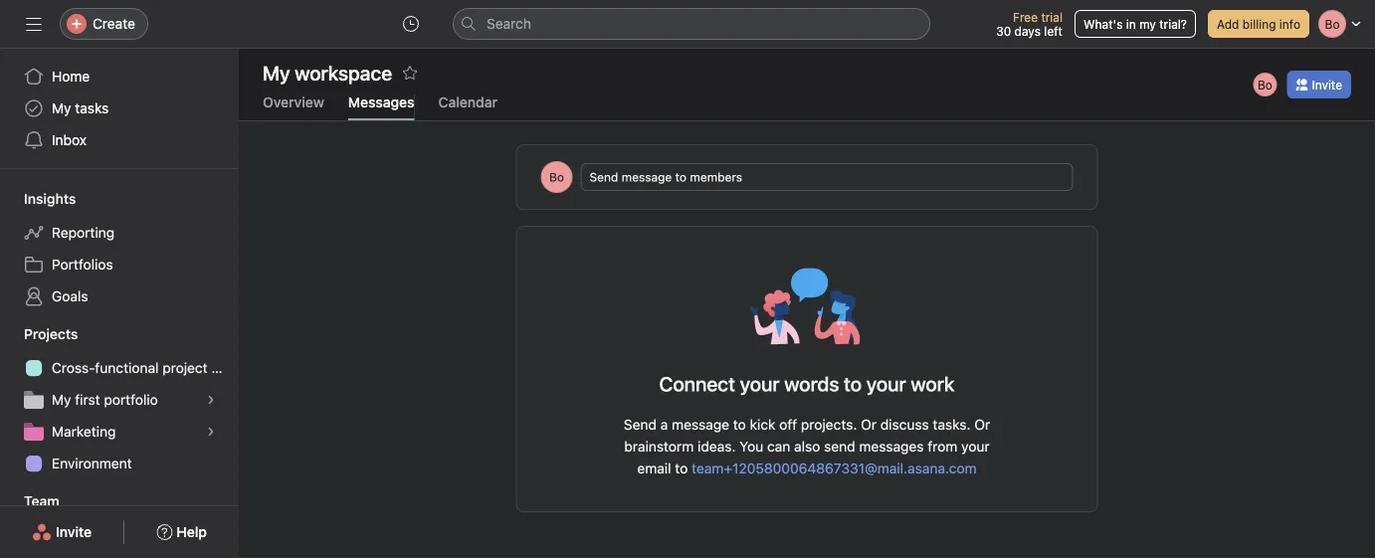 Task type: vqa. For each thing, say whether or not it's contained in the screenshot.
the Add task button
no



Task type: locate. For each thing, give the bounding box(es) containing it.
messages
[[348, 94, 414, 110]]

to left members
[[675, 170, 687, 184]]

1 horizontal spatial send
[[624, 416, 657, 433]]

my left 'first'
[[52, 392, 71, 408]]

0 horizontal spatial invite button
[[19, 515, 105, 550]]

1 vertical spatial send
[[624, 416, 657, 433]]

message left members
[[622, 170, 672, 184]]

0 vertical spatial my
[[52, 100, 71, 116]]

goals link
[[12, 281, 227, 312]]

team+1205800064867331@mail.asana.com
[[692, 460, 977, 477]]

to right email
[[675, 460, 688, 477]]

0 vertical spatial invite
[[1312, 78, 1343, 92]]

to right words
[[844, 372, 862, 396]]

or up messages
[[861, 416, 877, 433]]

invite button down info
[[1287, 71, 1351, 99]]

0 horizontal spatial or
[[861, 416, 877, 433]]

to
[[675, 170, 687, 184], [844, 372, 862, 396], [733, 416, 746, 433], [675, 460, 688, 477]]

1 vertical spatial your
[[961, 438, 990, 455]]

my
[[1140, 17, 1156, 31]]

1 vertical spatial message
[[672, 416, 729, 433]]

my inside global element
[[52, 100, 71, 116]]

bo
[[1258, 78, 1273, 92], [549, 170, 564, 184]]

your
[[740, 372, 780, 396], [961, 438, 990, 455]]

invite button
[[1287, 71, 1351, 99], [19, 515, 105, 550]]

my inside projects element
[[52, 392, 71, 408]]

send inside "button"
[[590, 170, 618, 184]]

1 my from the top
[[52, 100, 71, 116]]

team+1205800064867331@mail.asana.com link
[[692, 460, 977, 477]]

my first portfolio link
[[12, 384, 227, 416]]

invite button down team
[[19, 515, 105, 550]]

my left tasks
[[52, 100, 71, 116]]

see details, marketing image
[[205, 426, 217, 438]]

your work
[[867, 372, 955, 396]]

send for send message to members
[[590, 170, 618, 184]]

free trial 30 days left
[[996, 10, 1063, 38]]

messages
[[859, 438, 924, 455]]

reporting
[[52, 224, 115, 241]]

history image
[[403, 16, 419, 32]]

ideas.
[[698, 438, 736, 455]]

0 horizontal spatial send
[[590, 170, 618, 184]]

inbox
[[52, 132, 87, 148]]

portfolio
[[104, 392, 158, 408]]

team button
[[0, 490, 59, 514]]

left
[[1044, 24, 1063, 38]]

overview
[[263, 94, 324, 110]]

trial
[[1041, 10, 1063, 24]]

your up kick
[[740, 372, 780, 396]]

search
[[487, 15, 531, 32]]

2 my from the top
[[52, 392, 71, 408]]

projects.
[[801, 416, 857, 433]]

home link
[[12, 61, 227, 93]]

insights element
[[0, 181, 239, 316]]

0 vertical spatial message
[[622, 170, 672, 184]]

create
[[93, 15, 135, 32]]

1 horizontal spatial your
[[961, 438, 990, 455]]

message inside send a message to kick off projects. or discuss tasks. or brainstorm ideas. you can also send messages from your email to
[[672, 416, 729, 433]]

team
[[24, 493, 59, 510]]

send inside send a message to kick off projects. or discuss tasks. or brainstorm ideas. you can also send messages from your email to
[[624, 416, 657, 433]]

1 horizontal spatial invite button
[[1287, 71, 1351, 99]]

help button
[[144, 515, 220, 550]]

what's
[[1084, 17, 1123, 31]]

tasks
[[75, 100, 109, 116]]

message up the ideas.
[[672, 416, 729, 433]]

or
[[861, 416, 877, 433], [975, 416, 990, 433]]

send for send a message to kick off projects. or discuss tasks. or brainstorm ideas. you can also send messages from your email to
[[624, 416, 657, 433]]

environment link
[[12, 448, 227, 480]]

messages button
[[348, 94, 414, 120]]

or right tasks.
[[975, 416, 990, 433]]

add billing info
[[1217, 17, 1301, 31]]

0 horizontal spatial invite
[[56, 524, 92, 540]]

0 horizontal spatial your
[[740, 372, 780, 396]]

project
[[162, 360, 208, 376]]

0 vertical spatial bo
[[1258, 78, 1273, 92]]

my tasks
[[52, 100, 109, 116]]

connect your words to your work
[[659, 372, 955, 396]]

my
[[52, 100, 71, 116], [52, 392, 71, 408]]

to inside "button"
[[675, 170, 687, 184]]

billing
[[1243, 17, 1276, 31]]

0 vertical spatial send
[[590, 170, 618, 184]]

words
[[784, 372, 839, 396]]

message
[[622, 170, 672, 184], [672, 416, 729, 433]]

what's in my trial?
[[1084, 17, 1187, 31]]

your down tasks.
[[961, 438, 990, 455]]

send
[[590, 170, 618, 184], [624, 416, 657, 433]]

1 horizontal spatial invite
[[1312, 78, 1343, 92]]

1 horizontal spatial or
[[975, 416, 990, 433]]

reporting link
[[12, 217, 227, 249]]

functional
[[95, 360, 159, 376]]

1 vertical spatial bo
[[549, 170, 564, 184]]

invite
[[1312, 78, 1343, 92], [56, 524, 92, 540]]

send message to members button
[[581, 163, 1073, 191]]

plan
[[211, 360, 239, 376]]

my for my first portfolio
[[52, 392, 71, 408]]

my tasks link
[[12, 93, 227, 124]]

1 vertical spatial my
[[52, 392, 71, 408]]

add billing info button
[[1208, 10, 1310, 38]]

brainstorm
[[624, 438, 694, 455]]

add to starred image
[[402, 65, 418, 81]]

1 vertical spatial invite button
[[19, 515, 105, 550]]

insights
[[24, 191, 76, 207]]

to left kick
[[733, 416, 746, 433]]

message inside "button"
[[622, 170, 672, 184]]

info
[[1280, 17, 1301, 31]]

members
[[690, 170, 743, 184]]



Task type: describe. For each thing, give the bounding box(es) containing it.
1 horizontal spatial bo
[[1258, 78, 1273, 92]]

marketing link
[[12, 416, 227, 448]]

send message to members
[[590, 170, 743, 184]]

days
[[1015, 24, 1041, 38]]

my first portfolio
[[52, 392, 158, 408]]

global element
[[0, 49, 239, 168]]

discuss
[[881, 416, 929, 433]]

cross-functional project plan
[[52, 360, 239, 376]]

0 vertical spatial invite button
[[1287, 71, 1351, 99]]

a
[[661, 416, 668, 433]]

free
[[1013, 10, 1038, 24]]

trial?
[[1160, 17, 1187, 31]]

overview button
[[263, 94, 324, 120]]

search button
[[453, 8, 930, 40]]

connect
[[659, 372, 735, 396]]

inbox link
[[12, 124, 227, 156]]

marketing
[[52, 423, 116, 440]]

in
[[1126, 17, 1136, 31]]

from
[[928, 438, 958, 455]]

environment
[[52, 455, 132, 472]]

portfolios link
[[12, 249, 227, 281]]

1 vertical spatial invite
[[56, 524, 92, 540]]

send
[[824, 438, 856, 455]]

projects
[[24, 326, 78, 342]]

cross-
[[52, 360, 95, 376]]

also
[[794, 438, 820, 455]]

goals
[[52, 288, 88, 305]]

cross-functional project plan link
[[12, 352, 239, 384]]

kick
[[750, 416, 776, 433]]

help
[[176, 524, 207, 540]]

projects button
[[0, 324, 78, 344]]

your inside send a message to kick off projects. or discuss tasks. or brainstorm ideas. you can also send messages from your email to
[[961, 438, 990, 455]]

hide sidebar image
[[26, 16, 42, 32]]

insights button
[[0, 189, 76, 209]]

calendar button
[[438, 94, 498, 120]]

send a message to kick off projects. or discuss tasks. or brainstorm ideas. you can also send messages from your email to
[[624, 416, 990, 477]]

calendar
[[438, 94, 498, 110]]

see details, my first portfolio image
[[205, 394, 217, 406]]

off
[[779, 416, 797, 433]]

home
[[52, 68, 90, 85]]

you
[[740, 438, 764, 455]]

portfolios
[[52, 256, 113, 273]]

30
[[996, 24, 1011, 38]]

first
[[75, 392, 100, 408]]

tasks.
[[933, 416, 971, 433]]

create button
[[60, 8, 148, 40]]

can
[[767, 438, 790, 455]]

add
[[1217, 17, 1239, 31]]

0 vertical spatial your
[[740, 372, 780, 396]]

projects element
[[0, 316, 239, 484]]

0 horizontal spatial bo
[[549, 170, 564, 184]]

email
[[637, 460, 671, 477]]

my workspace
[[263, 61, 392, 84]]

what's in my trial? button
[[1075, 10, 1196, 38]]

2 or from the left
[[975, 416, 990, 433]]

search list box
[[453, 8, 930, 40]]

1 or from the left
[[861, 416, 877, 433]]

my for my tasks
[[52, 100, 71, 116]]



